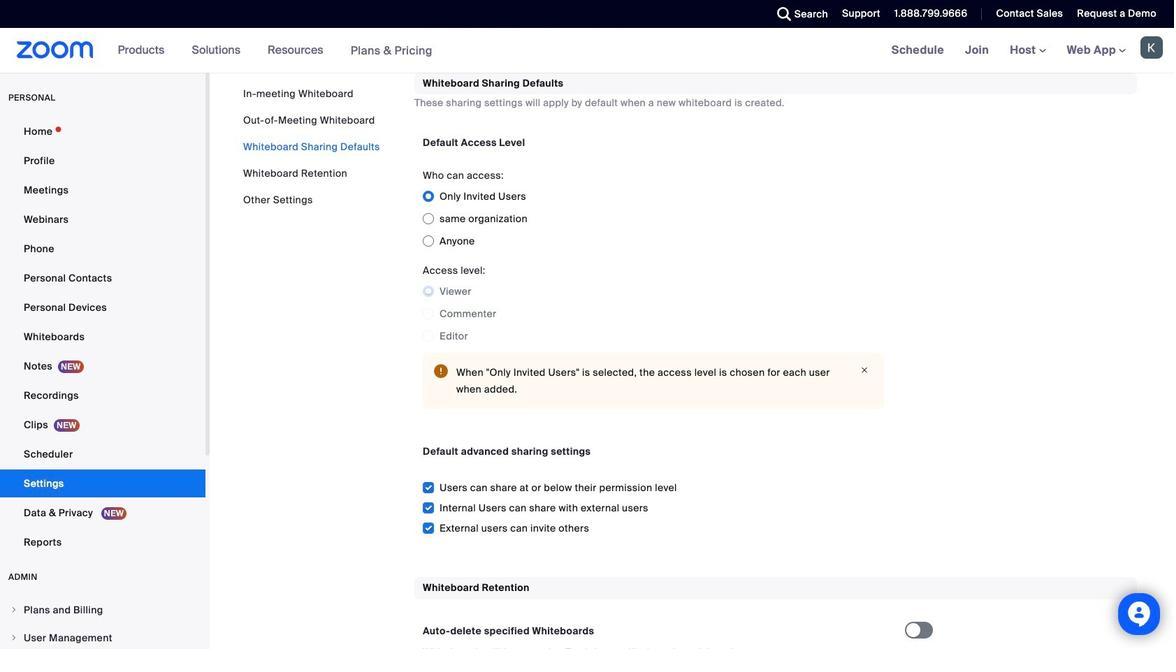Task type: describe. For each thing, give the bounding box(es) containing it.
whiteboard sharing defaults element
[[414, 73, 1137, 555]]

right image
[[10, 634, 18, 642]]

who can access: option group
[[423, 185, 884, 252]]

meetings navigation
[[881, 28, 1174, 73]]

access level: option group
[[423, 280, 884, 347]]

zoom logo image
[[17, 41, 93, 59]]

admin menu menu
[[0, 597, 205, 649]]



Task type: vqa. For each thing, say whether or not it's contained in the screenshot.
application
no



Task type: locate. For each thing, give the bounding box(es) containing it.
0 vertical spatial menu item
[[0, 597, 205, 623]]

alert
[[423, 353, 884, 409]]

menu bar
[[243, 87, 380, 207]]

personal menu menu
[[0, 117, 205, 558]]

2 menu item from the top
[[0, 625, 205, 649]]

warning image
[[434, 364, 448, 378]]

1 menu item from the top
[[0, 597, 205, 623]]

banner
[[0, 28, 1174, 73]]

close image
[[856, 364, 873, 377]]

profile picture image
[[1141, 36, 1163, 59]]

whiteboard retention element
[[414, 577, 1137, 649]]

1 vertical spatial menu item
[[0, 625, 205, 649]]

alert inside whiteboard sharing defaults element
[[423, 353, 884, 409]]

product information navigation
[[107, 28, 443, 73]]

right image
[[10, 606, 18, 614]]

menu item
[[0, 597, 205, 623], [0, 625, 205, 649]]



